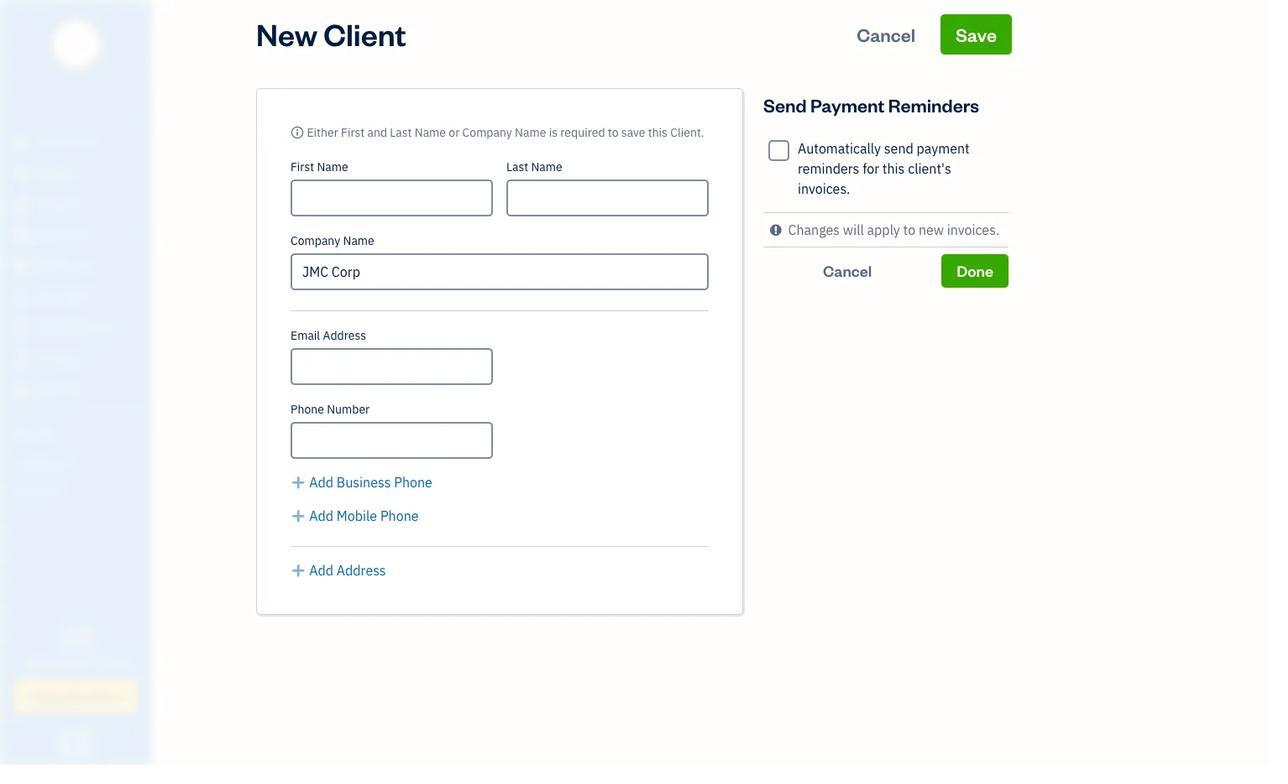Task type: vqa. For each thing, say whether or not it's contained in the screenshot.
first Add from the top
yes



Task type: describe. For each thing, give the bounding box(es) containing it.
add for add mobile phone
[[309, 508, 333, 525]]

days
[[24, 655, 54, 672]]

upgrade
[[29, 687, 89, 706]]

done button
[[942, 254, 1009, 288]]

reminders
[[798, 160, 860, 177]]

new client
[[256, 14, 406, 54]]

0 horizontal spatial to
[[608, 125, 619, 140]]

plus image for add mobile phone
[[291, 506, 306, 527]]

1 vertical spatial company
[[291, 233, 340, 249]]

client's
[[908, 160, 951, 177]]

Last Name text field
[[506, 180, 709, 217]]

add mobile phone button
[[291, 506, 419, 527]]

invoices. inside automatically send payment reminders for this client's invoices.
[[798, 181, 850, 197]]

save button
[[941, 14, 1012, 55]]

add mobile phone
[[309, 508, 419, 525]]

First Name text field
[[291, 180, 493, 217]]

0 vertical spatial cancel
[[857, 23, 916, 46]]

apply
[[867, 222, 900, 239]]

client
[[324, 14, 406, 54]]

send payment reminders
[[763, 93, 979, 117]]

1 vertical spatial to
[[903, 222, 916, 239]]

last name
[[506, 160, 562, 175]]

primary image
[[291, 125, 304, 140]]

add for add business phone
[[309, 475, 333, 491]]

reminders
[[888, 93, 979, 117]]

add address button
[[291, 561, 386, 581]]

1 vertical spatial cancel button
[[763, 254, 932, 288]]

now
[[92, 687, 123, 706]]

first name
[[291, 160, 348, 175]]

Email Address text field
[[291, 349, 493, 386]]

payment
[[917, 140, 970, 157]]

either
[[307, 125, 338, 140]]

phone number
[[291, 402, 370, 417]]

for
[[863, 160, 879, 177]]

new
[[256, 14, 318, 54]]

address for email address
[[323, 328, 366, 344]]

add business phone
[[309, 475, 432, 491]]

plus image
[[291, 473, 306, 493]]

0 vertical spatial last
[[390, 125, 412, 140]]

phone for add business phone
[[394, 475, 432, 491]]

business
[[337, 475, 391, 491]]

exclamationcircle image
[[770, 220, 782, 240]]

new
[[919, 222, 944, 239]]

phone for add mobile phone
[[380, 508, 419, 525]]

automatically send payment reminders for this client's invoices.
[[798, 140, 970, 197]]

email
[[291, 328, 320, 344]]

and
[[367, 125, 387, 140]]

1 horizontal spatial company
[[462, 125, 512, 140]]

main element
[[0, 0, 193, 766]]

in
[[84, 655, 97, 672]]

add for add address
[[309, 563, 333, 580]]

Company Name text field
[[291, 254, 709, 291]]

30 days left in trial
[[24, 619, 127, 672]]



Task type: locate. For each thing, give the bounding box(es) containing it.
last right and at the left top of the page
[[390, 125, 412, 140]]

0 horizontal spatial invoices.
[[798, 181, 850, 197]]

plus image for add address
[[291, 561, 306, 581]]

is
[[549, 125, 558, 140]]

1 add from the top
[[309, 475, 333, 491]]

name down 'is'
[[531, 160, 562, 175]]

phone left "number"
[[291, 402, 324, 417]]

required
[[560, 125, 605, 140]]

cancel button up send payment reminders
[[842, 14, 931, 55]]

0 vertical spatial address
[[323, 328, 366, 344]]

email address
[[291, 328, 366, 344]]

trial
[[100, 655, 127, 672]]

3 add from the top
[[309, 563, 333, 580]]

to
[[608, 125, 619, 140], [903, 222, 916, 239]]

number
[[327, 402, 370, 417]]

cancel
[[857, 23, 916, 46], [823, 261, 872, 281]]

phone right mobile
[[380, 508, 419, 525]]

invoices. down reminders
[[798, 181, 850, 197]]

1 horizontal spatial first
[[341, 125, 365, 140]]

0 vertical spatial company
[[462, 125, 512, 140]]

add
[[309, 475, 333, 491], [309, 508, 333, 525], [309, 563, 333, 580]]

cancel button
[[842, 14, 931, 55], [763, 254, 932, 288]]

1 vertical spatial phone
[[394, 475, 432, 491]]

0 vertical spatial first
[[341, 125, 365, 140]]

address for add address
[[337, 563, 386, 580]]

0 vertical spatial phone
[[291, 402, 324, 417]]

plus image left add address
[[291, 561, 306, 581]]

name left or
[[415, 125, 446, 140]]

0 vertical spatial invoices.
[[798, 181, 850, 197]]

left
[[57, 655, 81, 672]]

1 horizontal spatial last
[[506, 160, 528, 175]]

cancel down will
[[823, 261, 872, 281]]

address right email
[[323, 328, 366, 344]]

first down primary icon
[[291, 160, 314, 175]]

either first and last name or company name is required to save this client.
[[307, 125, 704, 140]]

changes will apply to new invoices.
[[788, 222, 1000, 239]]

1 vertical spatial add
[[309, 508, 333, 525]]

1 plus image from the top
[[291, 506, 306, 527]]

upgrade now button
[[13, 680, 138, 714]]

0 horizontal spatial last
[[390, 125, 412, 140]]

automatically
[[798, 140, 881, 157]]

0 vertical spatial to
[[608, 125, 619, 140]]

to left save on the top of the page
[[608, 125, 619, 140]]

1 vertical spatial address
[[337, 563, 386, 580]]

add down add mobile phone button
[[309, 563, 333, 580]]

will
[[843, 222, 864, 239]]

client.
[[670, 125, 704, 140]]

this inside automatically send payment reminders for this client's invoices.
[[883, 160, 905, 177]]

0 horizontal spatial company
[[291, 233, 340, 249]]

1 vertical spatial first
[[291, 160, 314, 175]]

1 vertical spatial cancel
[[823, 261, 872, 281]]

1 horizontal spatial invoices.
[[947, 222, 1000, 239]]

0 horizontal spatial this
[[648, 125, 668, 140]]

phone
[[291, 402, 324, 417], [394, 475, 432, 491], [380, 508, 419, 525]]

1 vertical spatial this
[[883, 160, 905, 177]]

0 vertical spatial add
[[309, 475, 333, 491]]

2 add from the top
[[309, 508, 333, 525]]

name down either
[[317, 160, 348, 175]]

30
[[59, 619, 92, 654]]

1 vertical spatial plus image
[[291, 561, 306, 581]]

1 horizontal spatial this
[[883, 160, 905, 177]]

invoices. up the done
[[947, 222, 1000, 239]]

save
[[621, 125, 645, 140]]

name for first name
[[317, 160, 348, 175]]

payment
[[810, 93, 885, 117]]

first
[[341, 125, 365, 140], [291, 160, 314, 175]]

add business phone button
[[291, 473, 432, 493]]

done
[[957, 261, 994, 281]]

this right save on the top of the page
[[648, 125, 668, 140]]

0 vertical spatial plus image
[[291, 506, 306, 527]]

add left mobile
[[309, 508, 333, 525]]

add right plus icon
[[309, 475, 333, 491]]

name down first name text box
[[343, 233, 374, 249]]

2 plus image from the top
[[291, 561, 306, 581]]

plus image down plus icon
[[291, 506, 306, 527]]

this
[[648, 125, 668, 140], [883, 160, 905, 177]]

name for company name
[[343, 233, 374, 249]]

last
[[390, 125, 412, 140], [506, 160, 528, 175]]

to left new
[[903, 222, 916, 239]]

last down either first and last name or company name is required to save this client.
[[506, 160, 528, 175]]

1 vertical spatial last
[[506, 160, 528, 175]]

mobile
[[337, 508, 377, 525]]

add address
[[309, 563, 386, 580]]

Phone Number text field
[[291, 422, 493, 459]]

plus image
[[291, 506, 306, 527], [291, 561, 306, 581]]

0 vertical spatial cancel button
[[842, 14, 931, 55]]

company
[[462, 125, 512, 140], [291, 233, 340, 249]]

cancel button down will
[[763, 254, 932, 288]]

first left and at the left top of the page
[[341, 125, 365, 140]]

upgrade now
[[29, 687, 123, 706]]

phone down phone number text field
[[394, 475, 432, 491]]

1 vertical spatial invoices.
[[947, 222, 1000, 239]]

0 horizontal spatial first
[[291, 160, 314, 175]]

cancel up send payment reminders
[[857, 23, 916, 46]]

this down send
[[883, 160, 905, 177]]

send
[[763, 93, 807, 117]]

send
[[884, 140, 914, 157]]

save
[[956, 23, 997, 46]]

address
[[323, 328, 366, 344], [337, 563, 386, 580]]

1 horizontal spatial to
[[903, 222, 916, 239]]

invoices.
[[798, 181, 850, 197], [947, 222, 1000, 239]]

company down first name
[[291, 233, 340, 249]]

company name
[[291, 233, 374, 249]]

2 vertical spatial phone
[[380, 508, 419, 525]]

name left 'is'
[[515, 125, 546, 140]]

name for last name
[[531, 160, 562, 175]]

0 vertical spatial this
[[648, 125, 668, 140]]

name
[[415, 125, 446, 140], [515, 125, 546, 140], [317, 160, 348, 175], [531, 160, 562, 175], [343, 233, 374, 249]]

or
[[449, 125, 460, 140]]

address down the add mobile phone
[[337, 563, 386, 580]]

changes
[[788, 222, 840, 239]]

address inside add address button
[[337, 563, 386, 580]]

company right or
[[462, 125, 512, 140]]

2 vertical spatial add
[[309, 563, 333, 580]]



